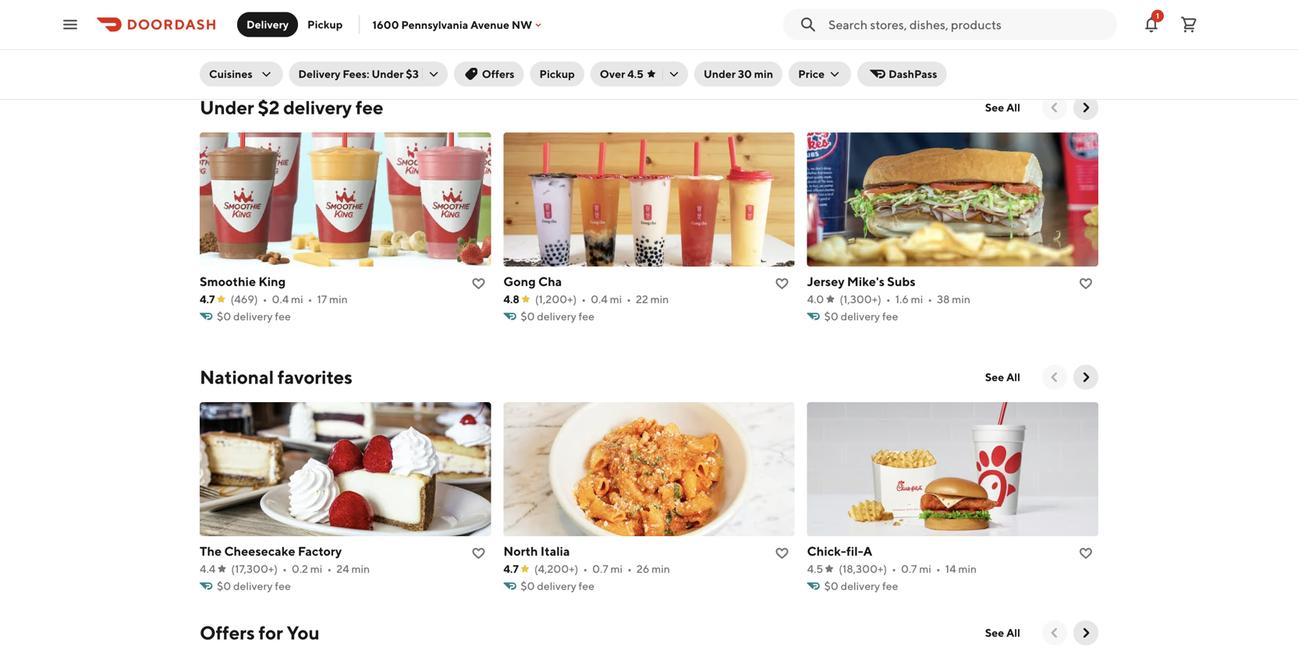 Task type: locate. For each thing, give the bounding box(es) containing it.
next button of carousel image for delivery
[[1078, 100, 1094, 115]]

delivery down (17,300+)
[[233, 580, 273, 593]]

4.7 down smoothie
[[200, 293, 215, 306]]

north
[[504, 544, 538, 559]]

delivery for delivery
[[247, 18, 289, 31]]

for
[[259, 622, 283, 645]]

all
[[1007, 101, 1021, 114], [1007, 371, 1021, 384], [1007, 627, 1021, 640]]

min right the 17
[[329, 293, 348, 306]]

1 horizontal spatial 0.7
[[901, 563, 917, 576]]

delivery right $2
[[283, 96, 352, 119]]

26
[[637, 563, 650, 576]]

delivery
[[247, 18, 289, 31], [298, 67, 341, 80]]

0 horizontal spatial 4.5
[[628, 67, 644, 80]]

offers for you
[[200, 622, 320, 645]]

(17,300+)
[[231, 563, 278, 576]]

offers button
[[454, 62, 524, 87]]

fee down delivery "button"
[[275, 54, 291, 67]]

2 vertical spatial see all link
[[976, 621, 1030, 646]]

1 horizontal spatial 4.7
[[504, 563, 519, 576]]

$​0 down (4,200+)
[[521, 580, 535, 593]]

4.7 for north italia
[[504, 563, 519, 576]]

pickup button left over
[[530, 62, 584, 87]]

mi left 26
[[611, 563, 623, 576]]

0 horizontal spatial 0.7
[[593, 563, 609, 576]]

1 vertical spatial previous button of carousel image
[[1047, 626, 1063, 641]]

min right 38
[[952, 293, 971, 306]]

1600 pennsylvania avenue nw
[[373, 18, 532, 31]]

next button of carousel image for you
[[1078, 626, 1094, 641]]

$​0 delivery fee down (469)
[[217, 310, 291, 323]]

$​0 for the cheesecake factory
[[217, 580, 231, 593]]

fee down "• 0.4 mi • 17 min"
[[275, 310, 291, 323]]

dashpass button
[[858, 62, 947, 87]]

mi left 14
[[919, 563, 932, 576]]

$​0 for smoothie king
[[217, 310, 231, 323]]

1 vertical spatial pickup
[[540, 67, 575, 80]]

3 next button of carousel image from the top
[[1078, 626, 1094, 641]]

4.5 down chick-
[[807, 563, 823, 576]]

delivery inside delivery "button"
[[247, 18, 289, 31]]

fee for the cheesecake factory
[[275, 580, 291, 593]]

offers inside button
[[482, 67, 515, 80]]

(1,300+)
[[840, 293, 882, 306]]

0.7 left 26
[[593, 563, 609, 576]]

fil-
[[847, 544, 863, 559]]

• right (4,200+)
[[583, 563, 588, 576]]

$​0 up cuisines
[[217, 54, 231, 67]]

under
[[372, 67, 404, 80], [704, 67, 736, 80], [200, 96, 254, 119]]

previous button of carousel image
[[1047, 100, 1063, 115], [1047, 626, 1063, 641]]

fee for chick-fil-a
[[883, 580, 898, 593]]

1 vertical spatial offers
[[200, 622, 255, 645]]

fee down 1.6
[[883, 310, 898, 323]]

1 vertical spatial all
[[1007, 371, 1021, 384]]

1 see all link from the top
[[976, 95, 1030, 120]]

0 vertical spatial offers
[[482, 67, 515, 80]]

cha
[[539, 274, 562, 289]]

0 vertical spatial previous button of carousel image
[[1047, 100, 1063, 115]]

pickup up the "• 0.4 mi • 21 min"
[[307, 18, 343, 31]]

mi for wawa
[[308, 37, 320, 50]]

0 vertical spatial 4.7
[[200, 293, 215, 306]]

cuisines button
[[200, 62, 283, 87]]

• left 0.2 on the bottom left of page
[[282, 563, 287, 576]]

2 vertical spatial all
[[1007, 627, 1021, 640]]

min right 22
[[651, 293, 669, 306]]

under inside button
[[704, 67, 736, 80]]

1 vertical spatial pickup button
[[530, 62, 584, 87]]

$​0 delivery fee for smoothie king
[[217, 310, 291, 323]]

0 horizontal spatial pickup
[[307, 18, 343, 31]]

min
[[347, 37, 365, 50], [754, 67, 773, 80], [329, 293, 348, 306], [651, 293, 669, 306], [952, 293, 971, 306], [351, 563, 370, 576], [652, 563, 670, 576], [959, 563, 977, 576]]

0.4
[[289, 37, 306, 50], [272, 293, 289, 306], [591, 293, 608, 306]]

under left the "30"
[[704, 67, 736, 80]]

0 horizontal spatial 4.7
[[200, 293, 215, 306]]

0 vertical spatial all
[[1007, 101, 1021, 114]]

offers for you link
[[200, 621, 320, 646]]

0 vertical spatial see
[[985, 101, 1004, 114]]

see all
[[985, 101, 1021, 114], [985, 371, 1021, 384], [985, 627, 1021, 640]]

under 30 min button
[[694, 62, 783, 87]]

italia
[[541, 544, 570, 559]]

next button of carousel image
[[1078, 100, 1094, 115], [1078, 370, 1094, 385], [1078, 626, 1094, 641]]

offers left for
[[200, 622, 255, 645]]

$​0 delivery fee down (1,300+) at right
[[825, 310, 898, 323]]

3 see all link from the top
[[976, 621, 1030, 646]]

mi
[[308, 37, 320, 50], [291, 293, 303, 306], [610, 293, 622, 306], [911, 293, 923, 306], [310, 563, 323, 576], [611, 563, 623, 576], [919, 563, 932, 576]]

(4,200+)
[[534, 563, 579, 576]]

1 vertical spatial delivery
[[298, 67, 341, 80]]

see
[[985, 101, 1004, 114], [985, 371, 1004, 384], [985, 627, 1004, 640]]

$​0 delivery fee
[[217, 54, 291, 67], [217, 310, 291, 323], [521, 310, 595, 323], [825, 310, 898, 323], [217, 580, 291, 593], [521, 580, 595, 593], [825, 580, 898, 593]]

4.5 inside over 4.5 button
[[628, 67, 644, 80]]

1 all from the top
[[1007, 101, 1021, 114]]

1 horizontal spatial delivery
[[298, 67, 341, 80]]

delivery up (3,400+)
[[247, 18, 289, 31]]

$3
[[406, 67, 419, 80]]

4.2
[[200, 37, 215, 50]]

(469)
[[231, 293, 258, 306]]

1 see all from the top
[[985, 101, 1021, 114]]

see all link for delivery
[[976, 95, 1030, 120]]

2 see all from the top
[[985, 371, 1021, 384]]

delivery down (1,300+) at right
[[841, 310, 880, 323]]

$​0 for jersey mike's subs
[[825, 310, 839, 323]]

• left 21
[[325, 37, 329, 50]]

offers
[[482, 67, 515, 80], [200, 622, 255, 645]]

delivery for smoothie king
[[233, 310, 273, 323]]

mi right 0.2 on the bottom left of page
[[310, 563, 323, 576]]

delivery down (3,400+)
[[233, 54, 273, 67]]

chick-
[[807, 544, 847, 559]]

gong cha
[[504, 274, 562, 289]]

4.7
[[200, 293, 215, 306], [504, 563, 519, 576]]

mi left 21
[[308, 37, 320, 50]]

under $2 delivery fee link
[[200, 95, 383, 120]]

21
[[334, 37, 344, 50]]

jersey
[[807, 274, 845, 289]]

min right 24
[[351, 563, 370, 576]]

3 see all from the top
[[985, 627, 1021, 640]]

1 previous button of carousel image from the top
[[1047, 100, 1063, 115]]

$​0 delivery fee down (18,300+)
[[825, 580, 898, 593]]

2 vertical spatial see all
[[985, 627, 1021, 640]]

1 vertical spatial see
[[985, 371, 1004, 384]]

mi for the cheesecake factory
[[310, 563, 323, 576]]

4.5 right over
[[628, 67, 644, 80]]

see for delivery
[[985, 101, 1004, 114]]

1 vertical spatial see all
[[985, 371, 1021, 384]]

fee down • 0.7 mi • 26 min
[[579, 580, 595, 593]]

dashpass
[[889, 67, 938, 80]]

delivery for north italia
[[537, 580, 577, 593]]

offers for offers
[[482, 67, 515, 80]]

$​0 delivery fee down (3,400+)
[[217, 54, 291, 67]]

0 vertical spatial pickup
[[307, 18, 343, 31]]

fee down (18,300+)
[[883, 580, 898, 593]]

0.4 left 21
[[289, 37, 306, 50]]

1 vertical spatial see all link
[[976, 365, 1030, 390]]

pickup left over
[[540, 67, 575, 80]]

• 0.4 mi • 22 min
[[582, 293, 669, 306]]

mike's
[[847, 274, 885, 289]]

0 items, open order cart image
[[1180, 15, 1199, 34]]

mi right 1.6
[[911, 293, 923, 306]]

price
[[798, 67, 825, 80]]

$​0 for gong cha
[[521, 310, 535, 323]]

1 vertical spatial 4.7
[[504, 563, 519, 576]]

min for the cheesecake factory
[[351, 563, 370, 576]]

all for you
[[1007, 627, 1021, 640]]

$​0 delivery fee down (4,200+)
[[521, 580, 595, 593]]

cuisines
[[209, 67, 253, 80]]

under down cuisines
[[200, 96, 254, 119]]

1 0.7 from the left
[[593, 563, 609, 576]]

see all for delivery
[[985, 101, 1021, 114]]

0.7 for chick-fil-a
[[901, 563, 917, 576]]

0 vertical spatial pickup button
[[298, 12, 352, 37]]

0.4 left 22
[[591, 293, 608, 306]]

$​0
[[217, 54, 231, 67], [217, 310, 231, 323], [521, 310, 535, 323], [825, 310, 839, 323], [217, 580, 231, 593], [521, 580, 535, 593], [825, 580, 839, 593]]

0.7 left 14
[[901, 563, 917, 576]]

fee down • 0.4 mi • 22 min
[[579, 310, 595, 323]]

delivery down (4,200+)
[[537, 580, 577, 593]]

min right the "30"
[[754, 67, 773, 80]]

2 horizontal spatial under
[[704, 67, 736, 80]]

1.6
[[896, 293, 909, 306]]

min right 21
[[347, 37, 365, 50]]

national favorites
[[200, 366, 353, 389]]

pickup button up "fees:"
[[298, 12, 352, 37]]

• 0.7 mi • 14 min
[[892, 563, 977, 576]]

offers down avenue
[[482, 67, 515, 80]]

3 see from the top
[[985, 627, 1004, 640]]

3 all from the top
[[1007, 627, 1021, 640]]

$​0 delivery fee for wawa
[[217, 54, 291, 67]]

delivery down (1,200+)
[[537, 310, 577, 323]]

delivery for wawa
[[233, 54, 273, 67]]

0.4 down king on the top left of the page
[[272, 293, 289, 306]]

1
[[1156, 11, 1160, 20]]

0 vertical spatial see all
[[985, 101, 1021, 114]]

0 vertical spatial delivery
[[247, 18, 289, 31]]

• right (1,200+)
[[582, 293, 586, 306]]

the
[[200, 544, 222, 559]]

delivery
[[233, 54, 273, 67], [283, 96, 352, 119], [233, 310, 273, 323], [537, 310, 577, 323], [841, 310, 880, 323], [233, 580, 273, 593], [537, 580, 577, 593], [841, 580, 880, 593]]

see all link for you
[[976, 621, 1030, 646]]

1 horizontal spatial offers
[[482, 67, 515, 80]]

all for delivery
[[1007, 101, 1021, 114]]

0 vertical spatial see all link
[[976, 95, 1030, 120]]

2 0.7 from the left
[[901, 563, 917, 576]]

min for smoothie king
[[329, 293, 348, 306]]

over 4.5
[[600, 67, 644, 80]]

1 vertical spatial next button of carousel image
[[1078, 370, 1094, 385]]

under left $3
[[372, 67, 404, 80]]

0 horizontal spatial offers
[[200, 622, 255, 645]]

min inside button
[[754, 67, 773, 80]]

$​0 delivery fee down (1,200+)
[[521, 310, 595, 323]]

a
[[863, 544, 873, 559]]

delivery down (469)
[[233, 310, 273, 323]]

• left 1.6
[[886, 293, 891, 306]]

0 vertical spatial 4.5
[[628, 67, 644, 80]]

2 vertical spatial next button of carousel image
[[1078, 626, 1094, 641]]

mi left the 17
[[291, 293, 303, 306]]

min right 26
[[652, 563, 670, 576]]

delivery down (18,300+)
[[841, 580, 880, 593]]

nw
[[512, 18, 532, 31]]

2 previous button of carousel image from the top
[[1047, 626, 1063, 641]]

see all link
[[976, 95, 1030, 120], [976, 365, 1030, 390], [976, 621, 1030, 646]]

• 0.2 mi • 24 min
[[282, 563, 370, 576]]

favorites
[[278, 366, 353, 389]]

min for chick-fil-a
[[959, 563, 977, 576]]

1 see from the top
[[985, 101, 1004, 114]]

$​0 down gong cha
[[521, 310, 535, 323]]

• 0.7 mi • 26 min
[[583, 563, 670, 576]]

0 horizontal spatial delivery
[[247, 18, 289, 31]]

2 vertical spatial see
[[985, 627, 1004, 640]]

4.8
[[504, 293, 520, 306]]

north italia
[[504, 544, 570, 559]]

fee for wawa
[[275, 54, 291, 67]]

• left 26
[[628, 563, 632, 576]]

17
[[317, 293, 327, 306]]

cheesecake
[[224, 544, 295, 559]]

•
[[280, 37, 284, 50], [325, 37, 329, 50], [263, 293, 267, 306], [308, 293, 313, 306], [582, 293, 586, 306], [627, 293, 631, 306], [886, 293, 891, 306], [928, 293, 933, 306], [282, 563, 287, 576], [327, 563, 332, 576], [583, 563, 588, 576], [628, 563, 632, 576], [892, 563, 897, 576], [936, 563, 941, 576]]

1 next button of carousel image from the top
[[1078, 100, 1094, 115]]

$​0 down the
[[217, 580, 231, 593]]

fees:
[[343, 67, 369, 80]]

smoothie king
[[200, 274, 286, 289]]

avenue
[[471, 18, 510, 31]]

• left 24
[[327, 563, 332, 576]]

4.7 down north
[[504, 563, 519, 576]]

$​0 down (469)
[[217, 310, 231, 323]]

$​0 delivery fee for chick-fil-a
[[825, 580, 898, 593]]

fee
[[275, 54, 291, 67], [356, 96, 383, 119], [275, 310, 291, 323], [579, 310, 595, 323], [883, 310, 898, 323], [275, 580, 291, 593], [579, 580, 595, 593], [883, 580, 898, 593]]

$​0 delivery fee down (17,300+)
[[217, 580, 291, 593]]

1 vertical spatial 4.5
[[807, 563, 823, 576]]

$​0 down chick-
[[825, 580, 839, 593]]

0 vertical spatial next button of carousel image
[[1078, 100, 1094, 115]]

$​0 down jersey
[[825, 310, 839, 323]]

min right 14
[[959, 563, 977, 576]]

(18,300+)
[[839, 563, 887, 576]]

pickup
[[307, 18, 343, 31], [540, 67, 575, 80]]

mi left 22
[[610, 293, 622, 306]]

0 horizontal spatial under
[[200, 96, 254, 119]]

delivery down the "• 0.4 mi • 21 min"
[[298, 67, 341, 80]]

fee down (17,300+)
[[275, 580, 291, 593]]

0.7
[[593, 563, 609, 576], [901, 563, 917, 576]]

see for you
[[985, 627, 1004, 640]]

$2
[[258, 96, 280, 119]]



Task type: describe. For each thing, give the bounding box(es) containing it.
offers for offers for you
[[200, 622, 255, 645]]

you
[[287, 622, 320, 645]]

fee down delivery fees: under $3
[[356, 96, 383, 119]]

subs
[[887, 274, 916, 289]]

pennsylvania
[[401, 18, 468, 31]]

king
[[259, 274, 286, 289]]

previous button of carousel image
[[1047, 370, 1063, 385]]

30
[[738, 67, 752, 80]]

fee for jersey mike's subs
[[883, 310, 898, 323]]

1 horizontal spatial pickup button
[[530, 62, 584, 87]]

14
[[946, 563, 956, 576]]

4.4
[[200, 563, 216, 576]]

$​0 delivery fee for jersey mike's subs
[[825, 310, 898, 323]]

• left 22
[[627, 293, 631, 306]]

• left 38
[[928, 293, 933, 306]]

4.0
[[807, 293, 824, 306]]

price button
[[789, 62, 851, 87]]

smoothie
[[200, 274, 256, 289]]

delivery for delivery fees: under $3
[[298, 67, 341, 80]]

previous button of carousel image for offers for you
[[1047, 626, 1063, 641]]

$​0 for chick-fil-a
[[825, 580, 839, 593]]

22
[[636, 293, 648, 306]]

delivery for jersey mike's subs
[[841, 310, 880, 323]]

2 next button of carousel image from the top
[[1078, 370, 1094, 385]]

mi for smoothie king
[[291, 293, 303, 306]]

0.2
[[292, 563, 308, 576]]

• right (3,400+)
[[280, 37, 284, 50]]

delivery button
[[237, 12, 298, 37]]

• left the 17
[[308, 293, 313, 306]]

2 see all link from the top
[[976, 365, 1030, 390]]

$​0 for wawa
[[217, 54, 231, 67]]

delivery fees: under $3
[[298, 67, 419, 80]]

under 30 min
[[704, 67, 773, 80]]

mi for chick-fil-a
[[919, 563, 932, 576]]

2 see from the top
[[985, 371, 1004, 384]]

previous button of carousel image for under $2 delivery fee
[[1047, 100, 1063, 115]]

$​0 delivery fee for north italia
[[521, 580, 595, 593]]

Store search: begin typing to search for stores available on DoorDash text field
[[829, 16, 1108, 33]]

national favorites link
[[200, 365, 353, 390]]

$​0 delivery fee for gong cha
[[521, 310, 595, 323]]

• 0.4 mi • 21 min
[[280, 37, 365, 50]]

open menu image
[[61, 15, 80, 34]]

chick-fil-a
[[807, 544, 873, 559]]

under $2 delivery fee
[[200, 96, 383, 119]]

delivery for the cheesecake factory
[[233, 580, 273, 593]]

fee for smoothie king
[[275, 310, 291, 323]]

mi for jersey mike's subs
[[911, 293, 923, 306]]

(3,400+)
[[231, 37, 275, 50]]

• right (18,300+)
[[892, 563, 897, 576]]

see all for you
[[985, 627, 1021, 640]]

• 0.4 mi • 17 min
[[263, 293, 348, 306]]

notification bell image
[[1142, 15, 1161, 34]]

• 1.6 mi • 38 min
[[886, 293, 971, 306]]

factory
[[298, 544, 342, 559]]

24
[[336, 563, 349, 576]]

0.7 for north italia
[[593, 563, 609, 576]]

$​0 delivery fee for the cheesecake factory
[[217, 580, 291, 593]]

38
[[937, 293, 950, 306]]

the cheesecake factory
[[200, 544, 342, 559]]

min for gong cha
[[651, 293, 669, 306]]

0.4 for gong cha
[[591, 293, 608, 306]]

1 button
[[1142, 9, 1164, 40]]

• left 14
[[936, 563, 941, 576]]

2 all from the top
[[1007, 371, 1021, 384]]

min for jersey mike's subs
[[952, 293, 971, 306]]

fee for gong cha
[[579, 310, 595, 323]]

mi for gong cha
[[610, 293, 622, 306]]

1 horizontal spatial pickup
[[540, 67, 575, 80]]

0.4 for wawa
[[289, 37, 306, 50]]

1 horizontal spatial under
[[372, 67, 404, 80]]

(1,200+)
[[535, 293, 577, 306]]

jersey mike's subs
[[807, 274, 916, 289]]

delivery for chick-fil-a
[[841, 580, 880, 593]]

over
[[600, 67, 625, 80]]

1 horizontal spatial 4.5
[[807, 563, 823, 576]]

4.7 for smoothie king
[[200, 293, 215, 306]]

min for north italia
[[652, 563, 670, 576]]

1600
[[373, 18, 399, 31]]

fee for north italia
[[579, 580, 595, 593]]

1600 pennsylvania avenue nw button
[[373, 18, 545, 31]]

0 horizontal spatial pickup button
[[298, 12, 352, 37]]

national
[[200, 366, 274, 389]]

mi for north italia
[[611, 563, 623, 576]]

under for under $2 delivery fee
[[200, 96, 254, 119]]

gong
[[504, 274, 536, 289]]

min for wawa
[[347, 37, 365, 50]]

over 4.5 button
[[591, 62, 688, 87]]

• down king on the top left of the page
[[263, 293, 267, 306]]

$​0 for north italia
[[521, 580, 535, 593]]

wawa
[[200, 18, 236, 33]]

under for under 30 min
[[704, 67, 736, 80]]

0.4 for smoothie king
[[272, 293, 289, 306]]

delivery for gong cha
[[537, 310, 577, 323]]



Task type: vqa. For each thing, say whether or not it's contained in the screenshot.


